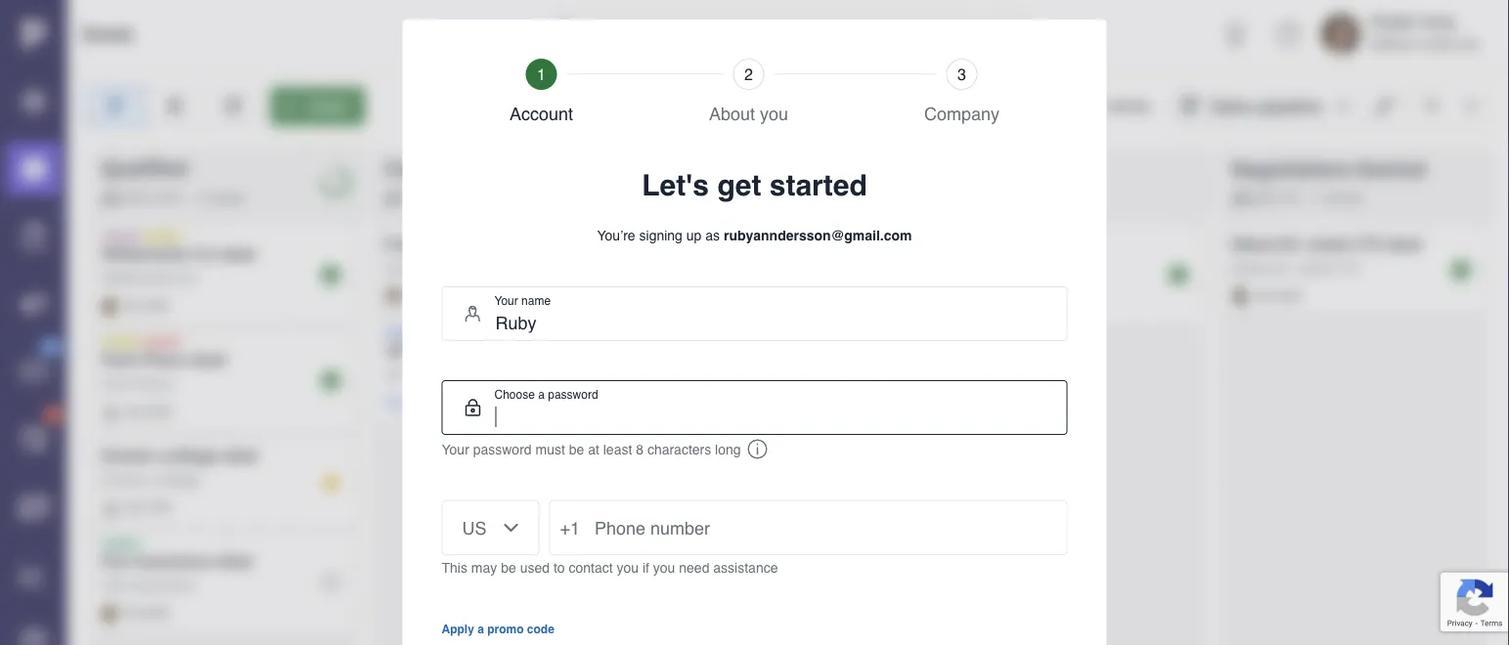 Task type: describe. For each thing, give the bounding box(es) containing it.
password
[[473, 442, 532, 457]]

at
[[588, 442, 600, 457]]

1 xs image from the top
[[461, 302, 485, 326]]

your password must be at least 8 characters long
[[442, 442, 741, 457]]

contact
[[569, 560, 613, 576]]

about
[[709, 104, 755, 124]]

characters
[[648, 442, 712, 457]]

if
[[643, 560, 650, 576]]

number
[[651, 518, 711, 538]]

used
[[520, 560, 550, 576]]

rubyanndersson@gmail.com
[[724, 228, 912, 243]]

up
[[687, 228, 702, 243]]

0 horizontal spatial you
[[617, 560, 639, 576]]

1 horizontal spatial be
[[569, 442, 584, 457]]

may
[[471, 560, 497, 576]]

Phone number telephone field
[[580, 502, 1067, 555]]

started
[[770, 169, 868, 203]]

1
[[537, 65, 546, 83]]

promo
[[487, 623, 524, 637]]

xxs image
[[503, 521, 519, 536]]

you're signing up as rubyanndersson@gmail.com
[[597, 228, 912, 243]]

code
[[527, 623, 555, 637]]

a
[[478, 623, 484, 637]]

apply
[[442, 623, 474, 637]]

let's get started
[[642, 169, 868, 203]]

1 horizontal spatial you
[[653, 560, 676, 576]]

let's
[[642, 169, 709, 203]]

1 vertical spatial be
[[501, 560, 516, 576]]

assistance
[[714, 560, 778, 576]]

must
[[536, 442, 565, 457]]



Task type: locate. For each thing, give the bounding box(es) containing it.
phone
[[595, 518, 646, 538]]

be left at on the left bottom
[[569, 442, 584, 457]]

3
[[958, 65, 967, 83]]

long
[[715, 442, 741, 457]]

this
[[442, 560, 468, 576]]

0 horizontal spatial be
[[501, 560, 516, 576]]

+1
[[560, 518, 580, 538]]

xs image
[[746, 438, 770, 461]]

apply a promo code link
[[442, 623, 555, 637]]

you're
[[597, 228, 636, 243]]

you right if in the bottom of the page
[[653, 560, 676, 576]]

0 vertical spatial xs image
[[461, 302, 485, 326]]

you
[[760, 104, 789, 124], [617, 560, 639, 576], [653, 560, 676, 576]]

need
[[679, 560, 710, 576]]

to
[[554, 560, 565, 576]]

get
[[718, 169, 762, 203]]

us
[[462, 518, 487, 538]]

company
[[925, 104, 1000, 124]]

  text field
[[442, 287, 1068, 341]]

account
[[510, 104, 573, 124]]

  password field
[[442, 381, 1068, 435]]

this may be used to contact you if you need assistance
[[442, 560, 778, 576]]

apply a promo code
[[442, 623, 555, 637]]

you left if in the bottom of the page
[[617, 560, 639, 576]]

as
[[706, 228, 720, 243]]

least
[[603, 442, 632, 457]]

1 vertical spatial xs image
[[461, 396, 485, 420]]

0 vertical spatial be
[[569, 442, 584, 457]]

2 xs image from the top
[[461, 396, 485, 420]]

be
[[569, 442, 584, 457], [501, 560, 516, 576]]

you right about
[[760, 104, 789, 124]]

phone number
[[595, 518, 711, 538]]

8
[[636, 442, 644, 457]]

2
[[745, 65, 753, 83]]

xs image
[[461, 302, 485, 326], [461, 396, 485, 420]]

2 horizontal spatial you
[[760, 104, 789, 124]]

signing
[[639, 228, 683, 243]]

about you
[[709, 104, 789, 124]]

your
[[442, 442, 469, 457]]

be right may
[[501, 560, 516, 576]]



Task type: vqa. For each thing, say whether or not it's contained in the screenshot.
About you
yes



